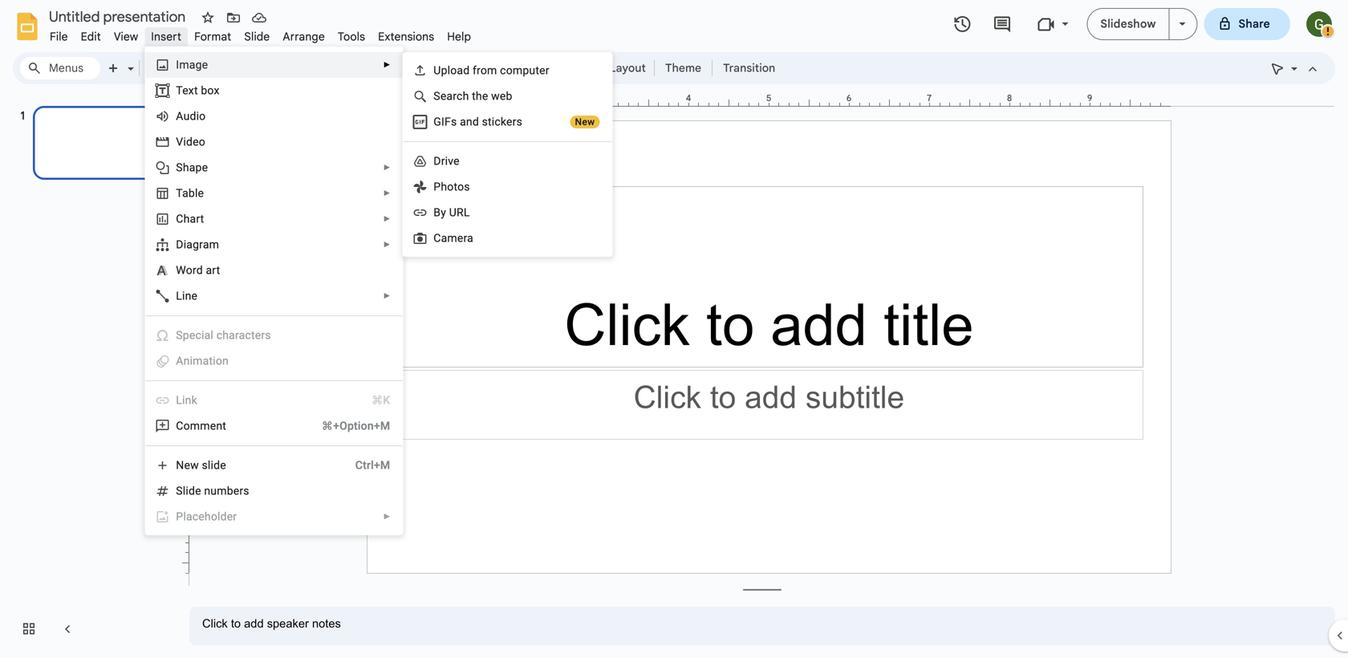 Task type: locate. For each thing, give the bounding box(es) containing it.
menu item down the characters
[[155, 353, 390, 369]]

s for earch
[[434, 89, 440, 103]]

background
[[526, 61, 590, 75]]

a left dio
[[176, 110, 183, 123]]

2 a from the top
[[176, 354, 183, 368]]

ial
[[201, 329, 213, 342]]

menu
[[107, 47, 403, 658], [402, 52, 613, 257]]

0 vertical spatial d
[[434, 154, 441, 168]]

p down slid
[[176, 510, 183, 523]]

menu item containing lin
[[155, 392, 390, 408]]

word art w element
[[176, 264, 225, 277]]

edit menu item
[[74, 27, 107, 46]]

c amera
[[434, 232, 473, 245]]

► for i mage
[[383, 60, 391, 69]]

► for le
[[383, 189, 391, 198]]

c down ta
[[176, 212, 183, 225]]

menu item containing spe
[[155, 327, 390, 343]]

w ord art
[[176, 264, 220, 277]]

pload
[[441, 64, 470, 77]]

earch
[[440, 89, 469, 103]]

d for rive
[[434, 154, 441, 168]]

rive
[[441, 154, 460, 168]]

art for w ord art
[[206, 264, 220, 277]]

5 ► from the top
[[383, 240, 391, 249]]

menu item
[[155, 327, 390, 343], [155, 353, 390, 369], [155, 392, 390, 408], [155, 509, 391, 525]]

c down b
[[434, 232, 441, 245]]

1 horizontal spatial d
[[434, 154, 441, 168]]

main toolbar
[[100, 56, 783, 80]]

1 vertical spatial c
[[434, 232, 441, 245]]

d rive
[[434, 154, 460, 168]]

p for laceholder
[[176, 510, 183, 523]]

2 ► from the top
[[383, 163, 391, 172]]

3 ► from the top
[[383, 189, 391, 198]]

► inside menu item
[[383, 512, 391, 521]]

d up w on the left top
[[176, 238, 184, 251]]

menu bar banner
[[0, 0, 1348, 658]]

1 horizontal spatial art
[[206, 264, 220, 277]]

le
[[195, 187, 204, 200]]

►
[[383, 60, 391, 69], [383, 163, 391, 172], [383, 189, 391, 198], [383, 214, 391, 223], [383, 240, 391, 249], [383, 291, 391, 301], [383, 512, 391, 521]]

s
[[434, 89, 440, 103], [176, 161, 183, 174]]

lin k
[[176, 394, 197, 407]]

art
[[190, 212, 204, 225], [206, 264, 220, 277]]

d up p hotos
[[434, 154, 441, 168]]

d
[[434, 154, 441, 168], [176, 238, 184, 251]]

1 ► from the top
[[383, 60, 391, 69]]

t ext box
[[176, 84, 220, 97]]

3 menu item from the top
[[155, 392, 390, 408]]

c
[[195, 329, 201, 342]]

0 vertical spatial art
[[190, 212, 204, 225]]

insert menu item
[[145, 27, 188, 46]]

help
[[447, 30, 471, 44]]

a for nimation
[[176, 354, 183, 368]]

camera c element
[[434, 232, 478, 245]]

s down u
[[434, 89, 440, 103]]

animation a element
[[176, 354, 233, 368]]

4 ► from the top
[[383, 214, 391, 223]]

1 vertical spatial art
[[206, 264, 220, 277]]

slideshow button
[[1087, 8, 1170, 40]]

7 ► from the top
[[383, 512, 391, 521]]

1 menu item from the top
[[155, 327, 390, 343]]

d iagram
[[176, 238, 219, 251]]

navigation inside application
[[0, 91, 177, 658]]

menu item up nimation
[[155, 327, 390, 343]]

background button
[[519, 56, 597, 80]]

ifs
[[441, 115, 457, 128]]

4 menu item from the top
[[155, 509, 391, 525]]

1 horizontal spatial s
[[434, 89, 440, 103]]

0 horizontal spatial art
[[190, 212, 204, 225]]

0 horizontal spatial d
[[176, 238, 184, 251]]

i mage
[[176, 58, 208, 71]]

b
[[188, 187, 195, 200]]

p hotos
[[434, 180, 470, 193]]

p for hotos
[[434, 180, 441, 193]]

b y url
[[434, 206, 470, 219]]

0 horizontal spatial p
[[176, 510, 183, 523]]

menu bar containing file
[[43, 21, 478, 47]]

ew
[[184, 459, 199, 472]]

from
[[473, 64, 497, 77]]

p
[[434, 180, 441, 193], [176, 510, 183, 523]]

menu bar
[[43, 21, 478, 47]]

0 vertical spatial s
[[434, 89, 440, 103]]

laceholder
[[183, 510, 237, 523]]

slide menu item
[[238, 27, 276, 46]]

art for c h art
[[190, 212, 204, 225]]

special characters c element
[[176, 329, 276, 342]]

image i element
[[176, 58, 213, 71]]

tools
[[338, 30, 365, 44]]

0 vertical spatial p
[[434, 180, 441, 193]]

art right "ord"
[[206, 264, 220, 277]]

line
[[176, 289, 198, 303]]

1 vertical spatial s
[[176, 161, 183, 174]]

2 menu item from the top
[[155, 353, 390, 369]]

table b element
[[176, 187, 209, 200]]

co m ment
[[176, 419, 226, 433]]

slide numbers e element
[[176, 484, 254, 498]]

0 horizontal spatial s
[[176, 161, 183, 174]]

spe c ial characters
[[176, 329, 271, 342]]

application containing slideshow
[[0, 0, 1348, 658]]

g ifs and stickers
[[434, 115, 522, 128]]

menu bar inside menu bar banner
[[43, 21, 478, 47]]

1 a from the top
[[176, 110, 183, 123]]

1 horizontal spatial p
[[434, 180, 441, 193]]

navigation
[[0, 91, 177, 658]]

application
[[0, 0, 1348, 658]]

a
[[176, 110, 183, 123], [176, 354, 183, 368]]

a down spe
[[176, 354, 183, 368]]

1 vertical spatial a
[[176, 354, 183, 368]]

by url b element
[[434, 206, 475, 219]]

a for u
[[176, 110, 183, 123]]

layout button
[[605, 56, 651, 80]]

art up d iagram
[[190, 212, 204, 225]]

1 vertical spatial p
[[176, 510, 183, 523]]

link k element
[[176, 394, 202, 407]]

line q element
[[176, 289, 202, 303]]

file
[[50, 30, 68, 44]]

menu item down numbers
[[155, 509, 391, 525]]

s down v
[[176, 161, 183, 174]]

u
[[183, 110, 190, 123]]

menu item up ment
[[155, 392, 390, 408]]

dio
[[190, 110, 206, 123]]

1 vertical spatial d
[[176, 238, 184, 251]]

⌘+option+m element
[[302, 418, 390, 434]]

ideo
[[183, 135, 205, 148]]

d for iagram
[[176, 238, 184, 251]]

text box t element
[[176, 84, 224, 97]]

menu containing i
[[107, 47, 403, 658]]

menu containing u
[[402, 52, 613, 257]]

c for h
[[176, 212, 183, 225]]

1 horizontal spatial c
[[434, 232, 441, 245]]

0 vertical spatial a
[[176, 110, 183, 123]]

g
[[434, 115, 441, 128]]

0 horizontal spatial c
[[176, 212, 183, 225]]

0 vertical spatial c
[[176, 212, 183, 225]]

c
[[176, 212, 183, 225], [434, 232, 441, 245]]

i
[[176, 58, 179, 71]]

u pload from computer
[[434, 64, 549, 77]]

characters
[[216, 329, 271, 342]]

p up b
[[434, 180, 441, 193]]



Task type: describe. For each thing, give the bounding box(es) containing it.
url
[[449, 206, 470, 219]]

edit
[[81, 30, 101, 44]]

theme
[[665, 61, 701, 75]]

slid e numbers
[[176, 484, 249, 498]]

⌘k element
[[352, 392, 390, 408]]

n
[[176, 459, 184, 472]]

b
[[434, 206, 441, 219]]

lin
[[176, 394, 191, 407]]

file menu item
[[43, 27, 74, 46]]

transition
[[723, 61, 775, 75]]

extensions
[[378, 30, 434, 44]]

menu item containing p
[[155, 509, 391, 525]]

nimation
[[183, 354, 229, 368]]

video v element
[[176, 135, 210, 148]]

mage
[[179, 58, 208, 71]]

presentation options image
[[1179, 22, 1186, 26]]

n ew slide
[[176, 459, 226, 472]]

► for p laceholder
[[383, 512, 391, 521]]

shape s element
[[176, 161, 213, 174]]

slid
[[176, 484, 195, 498]]

h
[[183, 212, 190, 225]]

Menus field
[[20, 57, 100, 79]]

c for amera
[[434, 232, 441, 245]]

arrange
[[283, 30, 325, 44]]

spe
[[176, 329, 195, 342]]

ctrl+m
[[355, 459, 390, 472]]

s for hape
[[176, 161, 183, 174]]

menu item containing a
[[155, 353, 390, 369]]

⌘k
[[372, 394, 390, 407]]

y
[[441, 206, 446, 219]]

layout
[[609, 61, 646, 75]]

k
[[191, 394, 197, 407]]

ctrl+m element
[[336, 457, 390, 473]]

chart h element
[[176, 212, 209, 225]]

ord
[[186, 264, 203, 277]]

drive d element
[[434, 154, 464, 168]]

⌘+option+m
[[322, 419, 390, 433]]

e
[[195, 484, 201, 498]]

v
[[176, 135, 183, 148]]

hotos
[[441, 180, 470, 193]]

m
[[190, 419, 200, 433]]

► for s hape
[[383, 163, 391, 172]]

transition button
[[716, 56, 783, 80]]

extensions menu item
[[372, 27, 441, 46]]

ta b le
[[176, 187, 204, 200]]

w
[[176, 264, 186, 277]]

Rename text field
[[43, 6, 195, 26]]

photos p element
[[434, 180, 475, 193]]

web
[[491, 89, 512, 103]]

box
[[201, 84, 220, 97]]

format
[[194, 30, 231, 44]]

ment
[[200, 419, 226, 433]]

upload from computer u element
[[434, 64, 554, 77]]

t
[[176, 84, 182, 97]]

► for art
[[383, 214, 391, 223]]

hape
[[183, 161, 208, 174]]

help menu item
[[441, 27, 478, 46]]

c h art
[[176, 212, 204, 225]]

computer
[[500, 64, 549, 77]]

audio u element
[[176, 110, 211, 123]]

s earch the web
[[434, 89, 512, 103]]

search the web s element
[[434, 89, 517, 103]]

ta
[[176, 187, 188, 200]]

v ideo
[[176, 135, 205, 148]]

6 ► from the top
[[383, 291, 391, 301]]

mode and view toolbar
[[1265, 0, 1336, 424]]

a nimation
[[176, 354, 229, 368]]

numbers
[[204, 484, 249, 498]]

iagram
[[184, 238, 219, 251]]

diagram d element
[[176, 238, 224, 251]]

format menu item
[[188, 27, 238, 46]]

Star checkbox
[[197, 6, 219, 29]]

amera
[[441, 232, 473, 245]]

share
[[1239, 17, 1270, 31]]

insert
[[151, 30, 181, 44]]

slideshow
[[1100, 17, 1156, 31]]

placeholder p element
[[176, 510, 242, 523]]

u
[[434, 64, 441, 77]]

p laceholder
[[176, 510, 237, 523]]

theme button
[[658, 56, 709, 80]]

► for d iagram
[[383, 240, 391, 249]]

share button
[[1204, 8, 1290, 40]]

co
[[176, 419, 190, 433]]

ext
[[182, 84, 198, 97]]

slide
[[244, 30, 270, 44]]

view
[[114, 30, 138, 44]]

comment m element
[[176, 419, 231, 433]]

tools menu item
[[331, 27, 372, 46]]

and
[[460, 115, 479, 128]]

new slide n element
[[176, 459, 231, 472]]

stickers
[[482, 115, 522, 128]]

the
[[472, 89, 488, 103]]

slide
[[202, 459, 226, 472]]

new
[[575, 116, 595, 128]]

arrange menu item
[[276, 27, 331, 46]]

view menu item
[[107, 27, 145, 46]]

s hape
[[176, 161, 208, 174]]

a u dio
[[176, 110, 206, 123]]



Task type: vqa. For each thing, say whether or not it's contained in the screenshot.
option
no



